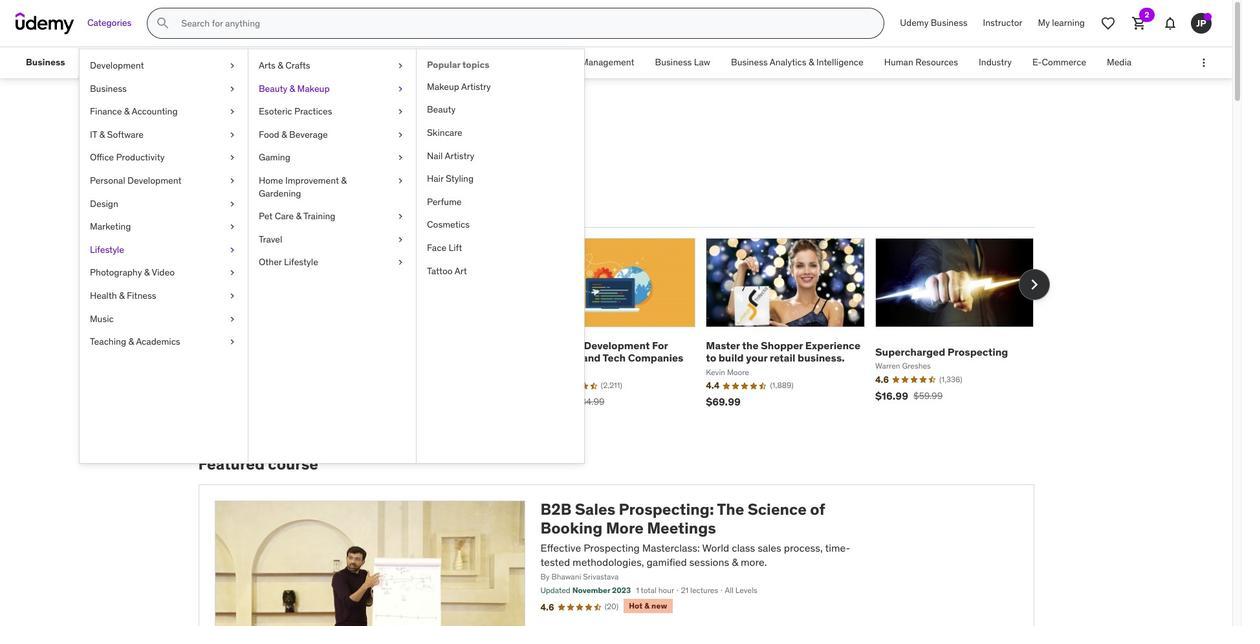 Task type: locate. For each thing, give the bounding box(es) containing it.
courses
[[257, 109, 341, 136], [198, 165, 259, 185]]

design link
[[80, 193, 248, 216]]

xsmall image inside pet care & training link
[[396, 210, 406, 223]]

tattoo
[[427, 265, 453, 277]]

2 vertical spatial development
[[584, 339, 650, 352]]

styling
[[446, 173, 474, 185]]

masterclass:
[[643, 542, 700, 555]]

business inside business development for startups and tech companies
[[537, 339, 582, 352]]

& right you on the top
[[341, 175, 347, 186]]

xsmall image for teaching & academics
[[227, 336, 238, 349]]

improvement
[[285, 175, 339, 186]]

business development for startups and tech companies
[[537, 339, 684, 365]]

xsmall image inside photography & video link
[[227, 267, 238, 280]]

gardening
[[259, 187, 301, 199]]

& up the esoteric practices
[[290, 83, 295, 94]]

1 vertical spatial lifestyle
[[284, 257, 318, 268]]

more
[[606, 518, 644, 538]]

popular
[[427, 59, 461, 71]]

xsmall image inside beauty & makeup link
[[396, 83, 406, 95]]

xsmall image for other lifestyle
[[396, 257, 406, 269]]

xsmall image
[[396, 60, 406, 72], [227, 83, 238, 95], [227, 106, 238, 118], [396, 129, 406, 141], [396, 152, 406, 164], [396, 210, 406, 223], [227, 221, 238, 234], [227, 244, 238, 257], [396, 257, 406, 269], [227, 290, 238, 303], [227, 313, 238, 326]]

hair styling
[[427, 173, 474, 185]]

xsmall image for music
[[227, 313, 238, 326]]

food
[[259, 129, 279, 140]]

makeup artistry
[[427, 81, 491, 92]]

you have alerts image
[[1205, 13, 1212, 21]]

& right "arts" at left top
[[278, 60, 283, 71]]

categories
[[87, 17, 132, 29]]

carousel element
[[198, 238, 1050, 425]]

office
[[90, 152, 114, 163]]

build
[[719, 352, 744, 365]]

tested
[[541, 556, 570, 569]]

& right health
[[119, 290, 125, 302]]

& for arts & crafts
[[278, 60, 283, 71]]

(20)
[[605, 602, 619, 612]]

0 vertical spatial to
[[262, 165, 278, 185]]

xsmall image for business
[[227, 83, 238, 95]]

development inside business development for startups and tech companies
[[584, 339, 650, 352]]

0 vertical spatial sales
[[198, 109, 253, 136]]

1 horizontal spatial management
[[581, 56, 635, 68]]

& for beauty & makeup
[[290, 83, 295, 94]]

business left arrow pointing to subcategory menu links image
[[26, 56, 65, 68]]

development for business
[[584, 339, 650, 352]]

my learning link
[[1031, 8, 1093, 39]]

1 horizontal spatial beauty
[[427, 104, 456, 115]]

submit search image
[[156, 16, 171, 31]]

management up beauty & makeup
[[273, 56, 327, 68]]

0 horizontal spatial lifestyle
[[90, 244, 124, 256]]

gaming link
[[249, 147, 416, 170]]

most popular
[[201, 204, 266, 217]]

0 horizontal spatial beauty
[[259, 83, 288, 94]]

november
[[573, 586, 611, 596]]

xsmall image for office productivity
[[227, 152, 238, 164]]

topics
[[463, 59, 490, 71]]

you
[[309, 165, 336, 185]]

xsmall image for finance & accounting
[[227, 106, 238, 118]]

master
[[706, 339, 740, 352]]

started
[[339, 165, 393, 185]]

xsmall image inside design link
[[227, 198, 238, 210]]

by
[[541, 573, 550, 582]]

operations link
[[474, 47, 540, 78]]

makeup inside 'link'
[[427, 81, 460, 92]]

0 vertical spatial courses
[[257, 109, 341, 136]]

it
[[90, 129, 97, 140]]

& inside "link"
[[119, 290, 125, 302]]

xsmall image inside office productivity 'link'
[[227, 152, 238, 164]]

& for photography & video
[[144, 267, 150, 279]]

arts
[[259, 60, 276, 71]]

xsmall image inside esoteric practices "link"
[[396, 106, 406, 118]]

featured course
[[198, 455, 318, 475]]

business law link
[[645, 47, 721, 78]]

cosmetics
[[427, 219, 470, 231]]

updated november 2023
[[541, 586, 631, 596]]

to left build at the right of page
[[706, 352, 717, 365]]

1 horizontal spatial prospecting
[[948, 345, 1009, 358]]

most
[[201, 204, 226, 217]]

21
[[681, 586, 689, 596]]

0 horizontal spatial prospecting
[[584, 542, 640, 555]]

beauty up esoteric
[[259, 83, 288, 94]]

xsmall image inside arts & crafts link
[[396, 60, 406, 72]]

to
[[262, 165, 278, 185], [706, 352, 717, 365]]

b2b
[[541, 500, 572, 520]]

& right hot
[[645, 601, 650, 611]]

teaching & academics
[[90, 336, 180, 348]]

next image
[[1024, 274, 1045, 295]]

1 vertical spatial development
[[127, 175, 182, 186]]

1 horizontal spatial sales
[[575, 500, 616, 520]]

xsmall image inside 'lifestyle' link
[[227, 244, 238, 257]]

art
[[455, 265, 467, 277]]

skincare
[[427, 127, 463, 139]]

xsmall image inside the marketing link
[[227, 221, 238, 234]]

& left the video
[[144, 267, 150, 279]]

& right it
[[99, 129, 105, 140]]

xsmall image inside development link
[[227, 60, 238, 72]]

business left "popular"
[[390, 56, 427, 68]]

business left and
[[537, 339, 582, 352]]

business left law
[[655, 56, 692, 68]]

0 vertical spatial prospecting
[[948, 345, 1009, 358]]

more subcategory menu links image
[[1198, 56, 1211, 69]]

udemy business link
[[893, 8, 976, 39]]

hair styling link
[[417, 168, 585, 191]]

skincare link
[[417, 122, 585, 145]]

courses to get you started
[[198, 165, 393, 185]]

accounting
[[132, 106, 178, 117]]

udemy image
[[16, 12, 74, 34]]

1 vertical spatial artistry
[[445, 150, 475, 162]]

management
[[273, 56, 327, 68], [581, 56, 635, 68]]

beauty link
[[417, 99, 585, 122]]

levels
[[736, 586, 758, 596]]

xsmall image inside home improvement & gardening link
[[396, 175, 406, 187]]

supercharged prospecting
[[876, 345, 1009, 358]]

beauty for beauty & makeup
[[259, 83, 288, 94]]

travel link
[[249, 228, 416, 251]]

startups
[[537, 352, 580, 365]]

xsmall image inside food & beverage link
[[396, 129, 406, 141]]

makeup artistry link
[[417, 76, 585, 99]]

lifestyle down marketing
[[90, 244, 124, 256]]

sales right b2b
[[575, 500, 616, 520]]

xsmall image for food & beverage
[[396, 129, 406, 141]]

xsmall image inside travel link
[[396, 234, 406, 246]]

xsmall image for travel
[[396, 234, 406, 246]]

0 vertical spatial beauty
[[259, 83, 288, 94]]

lifestyle link
[[80, 239, 248, 262]]

xsmall image for lifestyle
[[227, 244, 238, 257]]

artistry down topics
[[462, 81, 491, 92]]

0 horizontal spatial management
[[273, 56, 327, 68]]

categories button
[[80, 8, 139, 39]]

pet care & training link
[[249, 205, 416, 228]]

artistry for makeup artistry
[[462, 81, 491, 92]]

marketing link
[[80, 216, 248, 239]]

supercharged
[[876, 345, 946, 358]]

artistry for nail artistry
[[445, 150, 475, 162]]

xsmall image inside it & software 'link'
[[227, 129, 238, 141]]

0 horizontal spatial to
[[262, 165, 278, 185]]

hot & new
[[629, 601, 668, 611]]

artistry up styling on the left top of the page
[[445, 150, 475, 162]]

esoteric practices
[[259, 106, 332, 117]]

1 horizontal spatial to
[[706, 352, 717, 365]]

business link down udemy "image"
[[16, 47, 75, 78]]

xsmall image for beauty & makeup
[[396, 83, 406, 95]]

operations
[[485, 56, 529, 68]]

xsmall image inside teaching & academics 'link'
[[227, 336, 238, 349]]

& inside b2b sales prospecting: the science of booking more meetings effective prospecting masterclass: world class sales process, time- tested methodologies, gamified sessions & more. by bhawani srivastava
[[732, 556, 739, 569]]

xsmall image for pet care & training
[[396, 210, 406, 223]]

tattoo art
[[427, 265, 467, 277]]

management right project
[[581, 56, 635, 68]]

& right food on the top of the page
[[282, 129, 287, 140]]

xsmall image inside finance & accounting link
[[227, 106, 238, 118]]

xsmall image inside personal development link
[[227, 175, 238, 187]]

sales left food on the top of the page
[[198, 109, 253, 136]]

arrow pointing to subcategory menu links image
[[75, 47, 87, 78]]

& for food & beverage
[[282, 129, 287, 140]]

food & beverage link
[[249, 123, 416, 147]]

0 horizontal spatial makeup
[[297, 83, 330, 94]]

e-commerce link
[[1023, 47, 1097, 78]]

1 management from the left
[[273, 56, 327, 68]]

xsmall image inside health & fitness "link"
[[227, 290, 238, 303]]

lifestyle right "other" on the top of the page
[[284, 257, 318, 268]]

1 horizontal spatial lifestyle
[[284, 257, 318, 268]]

xsmall image
[[227, 60, 238, 72], [396, 83, 406, 95], [396, 106, 406, 118], [227, 129, 238, 141], [227, 152, 238, 164], [227, 175, 238, 187], [396, 175, 406, 187], [227, 198, 238, 210], [396, 234, 406, 246], [227, 267, 238, 280], [227, 336, 238, 349]]

supercharged prospecting link
[[876, 345, 1009, 358]]

makeup up practices
[[297, 83, 330, 94]]

1 vertical spatial sales
[[575, 500, 616, 520]]

1 vertical spatial prospecting
[[584, 542, 640, 555]]

xsmall image inside other lifestyle link
[[396, 257, 406, 269]]

wishlist image
[[1101, 16, 1117, 31]]

prospecting
[[948, 345, 1009, 358], [584, 542, 640, 555]]

teaching & academics link
[[80, 331, 248, 354]]

esoteric
[[259, 106, 292, 117]]

for
[[652, 339, 668, 352]]

pet
[[259, 210, 273, 222]]

makeup down "popular"
[[427, 81, 460, 92]]

& down the 'class'
[[732, 556, 739, 569]]

human
[[885, 56, 914, 68]]

e-
[[1033, 56, 1043, 68]]

artistry inside 'link'
[[462, 81, 491, 92]]

1 vertical spatial beauty
[[427, 104, 456, 115]]

& right finance
[[124, 106, 130, 117]]

& for hot & new
[[645, 601, 650, 611]]

1 horizontal spatial makeup
[[427, 81, 460, 92]]

nail artistry
[[427, 150, 475, 162]]

to down gaming
[[262, 165, 278, 185]]

0 horizontal spatial sales
[[198, 109, 253, 136]]

new
[[652, 601, 668, 611]]

makeup
[[427, 81, 460, 92], [297, 83, 330, 94]]

1 horizontal spatial business link
[[80, 77, 248, 100]]

xsmall image inside gaming link
[[396, 152, 406, 164]]

& for it & software
[[99, 129, 105, 140]]

it & software link
[[80, 123, 248, 147]]

& inside home improvement & gardening
[[341, 175, 347, 186]]

business link up accounting
[[80, 77, 248, 100]]

1 vertical spatial to
[[706, 352, 717, 365]]

beauty up the skincare
[[427, 104, 456, 115]]

popular
[[228, 204, 266, 217]]

xsmall image inside 'music' link
[[227, 313, 238, 326]]

& right teaching
[[128, 336, 134, 348]]

0 vertical spatial artistry
[[462, 81, 491, 92]]



Task type: vqa. For each thing, say whether or not it's contained in the screenshot.
the industry-
no



Task type: describe. For each thing, give the bounding box(es) containing it.
esoteric practices link
[[249, 100, 416, 123]]

udemy
[[901, 17, 929, 29]]

prospecting inside carousel 'element'
[[948, 345, 1009, 358]]

face lift
[[427, 242, 462, 254]]

home improvement & gardening
[[259, 175, 347, 199]]

finance & accounting
[[90, 106, 178, 117]]

beauty for beauty
[[427, 104, 456, 115]]

beauty & makeup element
[[416, 49, 585, 463]]

xsmall image for gaming
[[396, 152, 406, 164]]

care
[[275, 210, 294, 222]]

law
[[694, 56, 711, 68]]

& for teaching & academics
[[128, 336, 134, 348]]

human resources link
[[874, 47, 969, 78]]

perfume
[[427, 196, 462, 208]]

analytics
[[770, 56, 807, 68]]

practices
[[294, 106, 332, 117]]

video
[[152, 267, 175, 279]]

notifications image
[[1163, 16, 1179, 31]]

tattoo art link
[[417, 260, 585, 283]]

popular topics
[[427, 59, 490, 71]]

other lifestyle link
[[249, 251, 416, 274]]

& for health & fitness
[[119, 290, 125, 302]]

sales inside b2b sales prospecting: the science of booking more meetings effective prospecting masterclass: world class sales process, time- tested methodologies, gamified sessions & more. by bhawani srivastava
[[575, 500, 616, 520]]

Search for anything text field
[[179, 12, 869, 34]]

project
[[550, 56, 579, 68]]

to inside master the shopper experience to build your retail business.
[[706, 352, 717, 365]]

xsmall image for health & fitness
[[227, 290, 238, 303]]

lift
[[449, 242, 462, 254]]

1 vertical spatial courses
[[198, 165, 259, 185]]

business right the udemy
[[931, 17, 968, 29]]

design
[[90, 198, 118, 209]]

personal development link
[[80, 170, 248, 193]]

beverage
[[289, 129, 328, 140]]

intelligence
[[817, 56, 864, 68]]

fitness
[[127, 290, 156, 302]]

business left analytics
[[731, 56, 768, 68]]

process,
[[784, 542, 823, 555]]

time-
[[826, 542, 851, 555]]

xsmall image for it & software
[[227, 129, 238, 141]]

business.
[[798, 352, 845, 365]]

business law
[[655, 56, 711, 68]]

prospecting:
[[619, 500, 714, 520]]

gamified
[[647, 556, 687, 569]]

2023
[[612, 586, 631, 596]]

beauty & makeup link
[[249, 77, 416, 100]]

2
[[1145, 10, 1150, 19]]

0 vertical spatial development
[[90, 60, 144, 71]]

xsmall image for personal development
[[227, 175, 238, 187]]

photography & video
[[90, 267, 175, 279]]

instructor
[[984, 17, 1023, 29]]

xsmall image for arts & crafts
[[396, 60, 406, 72]]

personal
[[90, 175, 125, 186]]

2 management from the left
[[581, 56, 635, 68]]

photography
[[90, 267, 142, 279]]

industry
[[979, 56, 1012, 68]]

business strategy link
[[380, 47, 474, 78]]

4.6
[[541, 602, 555, 614]]

all levels
[[725, 586, 758, 596]]

other
[[259, 257, 282, 268]]

xsmall image for marketing
[[227, 221, 238, 234]]

marketing
[[90, 221, 131, 232]]

office productivity
[[90, 152, 165, 163]]

travel
[[259, 234, 282, 245]]

music link
[[80, 308, 248, 331]]

meetings
[[647, 518, 717, 538]]

21 lectures
[[681, 586, 719, 596]]

gaming
[[259, 152, 291, 163]]

nail
[[427, 150, 443, 162]]

science
[[748, 500, 807, 520]]

effective
[[541, 542, 581, 555]]

xsmall image for esoteric practices
[[396, 106, 406, 118]]

shopper
[[761, 339, 803, 352]]

0 vertical spatial lifestyle
[[90, 244, 124, 256]]

business up finance
[[90, 83, 127, 94]]

resources
[[916, 56, 959, 68]]

of
[[811, 500, 826, 520]]

my
[[1039, 17, 1051, 29]]

xsmall image for design
[[227, 198, 238, 210]]

development for personal
[[127, 175, 182, 186]]

more.
[[741, 556, 767, 569]]

software
[[107, 129, 144, 140]]

face
[[427, 242, 447, 254]]

course
[[268, 455, 318, 475]]

arts & crafts link
[[249, 54, 416, 77]]

& right care
[[296, 210, 302, 222]]

business development for startups and tech companies link
[[537, 339, 684, 365]]

instructor link
[[976, 8, 1031, 39]]

most popular button
[[198, 195, 269, 226]]

academics
[[136, 336, 180, 348]]

learning
[[1053, 17, 1086, 29]]

0 horizontal spatial business link
[[16, 47, 75, 78]]

hot
[[629, 601, 643, 611]]

methodologies,
[[573, 556, 644, 569]]

commerce
[[1042, 56, 1087, 68]]

& right analytics
[[809, 56, 815, 68]]

class
[[732, 542, 756, 555]]

face lift link
[[417, 237, 585, 260]]

jp link
[[1187, 8, 1218, 39]]

prospecting inside b2b sales prospecting: the science of booking more meetings effective prospecting masterclass: world class sales process, time- tested methodologies, gamified sessions & more. by bhawani srivastava
[[584, 542, 640, 555]]

xsmall image for home improvement & gardening
[[396, 175, 406, 187]]

business strategy
[[390, 56, 464, 68]]

e-commerce
[[1033, 56, 1087, 68]]

home improvement & gardening link
[[249, 170, 416, 205]]

hour
[[659, 586, 675, 596]]

business analytics & intelligence link
[[721, 47, 874, 78]]

& for finance & accounting
[[124, 106, 130, 117]]

strategy
[[429, 56, 464, 68]]

media
[[1108, 56, 1132, 68]]

shopping cart with 2 items image
[[1132, 16, 1148, 31]]

xsmall image for development
[[227, 60, 238, 72]]

xsmall image for photography & video
[[227, 267, 238, 280]]



